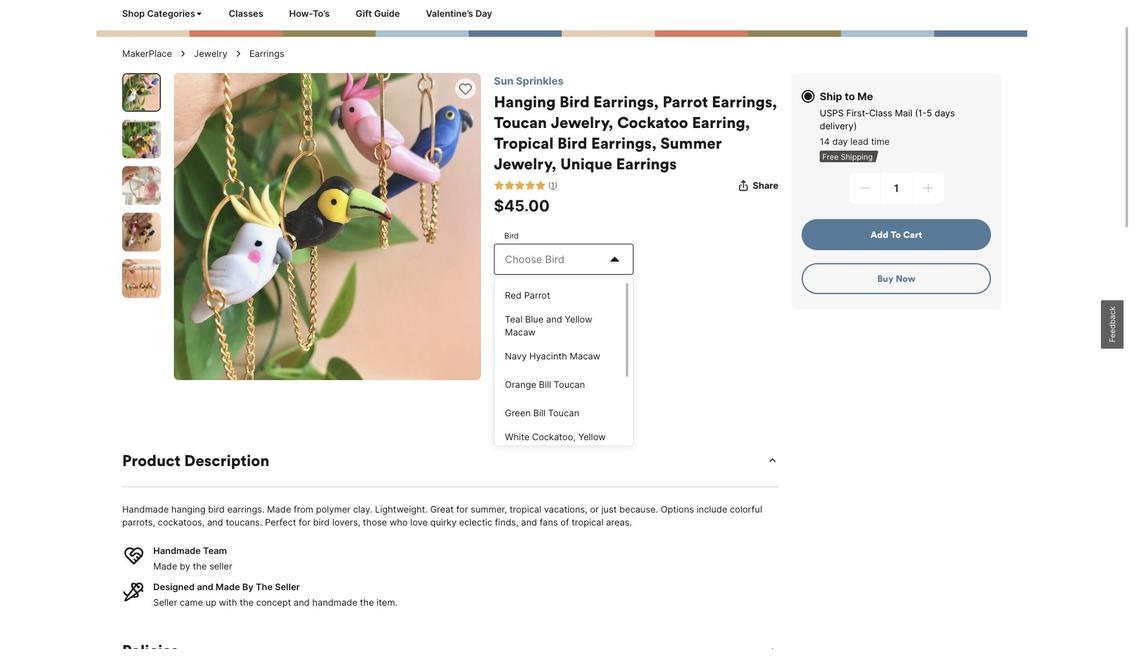Task type: locate. For each thing, give the bounding box(es) containing it.
red parrot
[[505, 290, 550, 301]]

who
[[390, 517, 408, 528]]

product description button
[[122, 450, 779, 471]]

1 vertical spatial macaw
[[570, 350, 600, 361]]

0 horizontal spatial the
[[193, 561, 207, 572]]

earrings inside hanging bird earrings, parrot earrings, toucan jewelry, cockatoo earring, tropical bird earrings, summer jewelry, unique earrings
[[616, 154, 677, 173]]

yellow inside the teal blue and yellow macaw
[[565, 314, 592, 325]]

0 vertical spatial parrot
[[663, 92, 708, 111]]

handmade inside handmade hanging bird earrings. made from polymer clay. lightweight. great for summer, tropical vacations, or just because. options include colorful parrots, cockatoos, and toucans. perfect for bird lovers, those who love quirky eclectic finds, and fans of tropical areas.
[[122, 504, 169, 515]]

with
[[219, 597, 237, 608]]

made
[[267, 504, 291, 515], [153, 561, 177, 572], [216, 581, 240, 592]]

and up "up"
[[197, 581, 213, 592]]

toucan up cockatoo, at the bottom of the page
[[548, 407, 579, 418]]

macaw down teal
[[505, 327, 536, 338]]

clay.
[[353, 504, 372, 515]]

eclectic
[[459, 517, 492, 528]]

1 horizontal spatial bird
[[313, 517, 330, 528]]

2 horizontal spatial the
[[360, 597, 374, 608]]

green bill toucan
[[505, 407, 579, 418]]

toucan for green bill toucan
[[548, 407, 579, 418]]

how-
[[289, 8, 313, 19]]

0 vertical spatial toucan
[[494, 113, 547, 132]]

for up eclectic
[[456, 504, 468, 515]]

list box
[[497, 281, 630, 460]]

jewelry, up 'unique'
[[551, 113, 613, 132]]

0 vertical spatial earrings
[[249, 48, 284, 59]]

bill for green
[[533, 407, 546, 418]]

toucan up tropical
[[494, 113, 547, 132]]

handmade
[[122, 504, 169, 515], [153, 545, 201, 556]]

and up team
[[207, 517, 223, 528]]

1 horizontal spatial parrot
[[663, 92, 708, 111]]

toucan inside hanging bird earrings, parrot earrings, toucan jewelry, cockatoo earring, tropical bird earrings, summer jewelry, unique earrings
[[494, 113, 547, 132]]

class
[[869, 107, 893, 118]]

hanging bird earrings, parrot earrings, toucan jewelry, cockatoo earring, tropical bird earrings, summer jewelry, unique earrings product 2 image
[[122, 120, 161, 158]]

earring,
[[692, 113, 750, 132]]

bird down polymer
[[313, 517, 330, 528]]

0 vertical spatial made
[[267, 504, 291, 515]]

bird down sprinkles
[[560, 92, 590, 111]]

handmade for handmade team made by the seller
[[153, 545, 201, 556]]

add to cart
[[871, 229, 922, 241]]

parrot right 'red' at top left
[[524, 290, 550, 301]]

teal blue and yellow macaw
[[505, 314, 592, 338]]

for
[[456, 504, 468, 515], [299, 517, 311, 528]]

made inside the handmade team made by the seller
[[153, 561, 177, 572]]

0 vertical spatial for
[[456, 504, 468, 515]]

0 vertical spatial jewelry,
[[551, 113, 613, 132]]

0 horizontal spatial parrot
[[524, 290, 550, 301]]

2 vertical spatial toucan
[[548, 407, 579, 418]]

1 horizontal spatial made
[[216, 581, 240, 592]]

the
[[256, 581, 273, 592]]

seller down designed
[[153, 597, 177, 608]]

bird up 'unique'
[[557, 133, 587, 153]]

up
[[206, 597, 216, 608]]

1 vertical spatial for
[[299, 517, 311, 528]]

toucan
[[494, 113, 547, 132], [554, 379, 585, 390], [548, 407, 579, 418]]

handmade up by
[[153, 545, 201, 556]]

areas.
[[606, 517, 632, 528]]

earrings down classes link
[[249, 48, 284, 59]]

earrings,
[[593, 92, 659, 111], [712, 92, 777, 111], [591, 133, 657, 153]]

bird right hanging
[[208, 504, 225, 515]]

the right by
[[193, 561, 207, 572]]

0 vertical spatial yellow
[[565, 314, 592, 325]]

tropical up finds,
[[510, 504, 542, 515]]

0 vertical spatial bird
[[560, 92, 590, 111]]

ship
[[820, 90, 842, 103]]

for down from
[[299, 517, 311, 528]]

parrot
[[663, 92, 708, 111], [524, 290, 550, 301]]

jewelry, down tropical
[[494, 154, 557, 173]]

jewelry link
[[194, 47, 227, 60]]

bird
[[560, 92, 590, 111], [557, 133, 587, 153], [504, 231, 519, 241]]

toucan down navy hyacinth macaw
[[554, 379, 585, 390]]

summer
[[660, 133, 722, 153]]

concept
[[256, 597, 291, 608]]

handmade inside the handmade team made by the seller
[[153, 545, 201, 556]]

great
[[430, 504, 454, 515]]

0 vertical spatial macaw
[[505, 327, 536, 338]]

makerplace
[[122, 48, 172, 59]]

yellow right blue
[[565, 314, 592, 325]]

parrot up cockatoo
[[663, 92, 708, 111]]

parrot inside "list box"
[[524, 290, 550, 301]]

fans
[[540, 517, 558, 528]]

tropical
[[494, 133, 554, 153]]

to's
[[313, 8, 330, 19]]

1 horizontal spatial earrings
[[616, 154, 677, 173]]

)
[[555, 180, 558, 190]]

bill
[[539, 379, 551, 390], [533, 407, 546, 418]]

head
[[505, 444, 528, 455]]

0 vertical spatial seller
[[275, 581, 300, 592]]

made inside handmade hanging bird earrings. made from polymer clay. lightweight. great for summer, tropical vacations, or just because. options include colorful parrots, cockatoos, and toucans. perfect for bird lovers, those who love quirky eclectic finds, and fans of tropical areas.
[[267, 504, 291, 515]]

or
[[590, 504, 599, 515]]

designed
[[153, 581, 195, 592]]

and
[[546, 314, 562, 325], [207, 517, 223, 528], [521, 517, 537, 528], [197, 581, 213, 592], [294, 597, 310, 608]]

gift
[[356, 8, 372, 19]]

now
[[896, 273, 916, 284]]

and right blue
[[546, 314, 562, 325]]

options
[[661, 504, 694, 515]]

earrings, up cockatoo
[[593, 92, 659, 111]]

0 horizontal spatial bird
[[208, 504, 225, 515]]

macaw right hyacinth
[[570, 350, 600, 361]]

guide
[[374, 8, 400, 19]]

made inside designed and made by the seller seller came up with the concept and handmade the item.
[[216, 581, 240, 592]]

description
[[184, 451, 269, 470]]

bird down $45.00
[[504, 231, 519, 241]]

1 vertical spatial bill
[[533, 407, 546, 418]]

hanging bird earrings, parrot earrings, toucan jewelry, cockatoo earring, tropical bird earrings, summer jewelry, unique earrings product 4 image
[[122, 213, 161, 252]]

colorful
[[730, 504, 762, 515]]

tabler image
[[178, 48, 188, 59], [515, 180, 525, 191], [525, 180, 535, 191]]

tropical
[[510, 504, 542, 515], [572, 517, 604, 528]]

made up 'with' at the bottom left of the page
[[216, 581, 240, 592]]

hanging bird earrings, parrot earrings, toucan jewelry, cockatoo earring, tropical bird earrings, summer jewelry, unique earrings product 3 image
[[122, 166, 161, 205]]

the down by
[[240, 597, 254, 608]]

the left item.
[[360, 597, 374, 608]]

0 vertical spatial bird
[[208, 504, 225, 515]]

1 vertical spatial bird
[[313, 517, 330, 528]]

handmade
[[312, 597, 358, 608]]

handmade up parrots,
[[122, 504, 169, 515]]

1 vertical spatial made
[[153, 561, 177, 572]]

earrings down cockatoo
[[616, 154, 677, 173]]

navy
[[505, 350, 527, 361]]

made left by
[[153, 561, 177, 572]]

0 horizontal spatial earrings
[[249, 48, 284, 59]]

5
[[927, 107, 932, 118]]

2 horizontal spatial made
[[267, 504, 291, 515]]

seller up concept
[[275, 581, 300, 592]]

1 vertical spatial parrot
[[524, 290, 550, 301]]

0 horizontal spatial macaw
[[505, 327, 536, 338]]

handmade team made by the seller
[[153, 545, 232, 572]]

Choose Bird text field
[[505, 244, 604, 274]]

1 vertical spatial tropical
[[572, 517, 604, 528]]

gift guide link
[[356, 7, 400, 20]]

hanging bird earrings, parrot earrings, toucan jewelry, cockatoo earring, tropical bird earrings, summer jewelry, unique earrings product 5 image
[[122, 259, 161, 298]]

1 vertical spatial yellow
[[578, 431, 606, 442]]

seller
[[275, 581, 300, 592], [153, 597, 177, 608]]

0 vertical spatial handmade
[[122, 504, 169, 515]]

blue
[[525, 314, 544, 325]]

1
[[551, 180, 555, 190]]

tabler image up $45.00
[[515, 180, 525, 191]]

14
[[820, 136, 830, 147]]

1 vertical spatial earrings
[[616, 154, 677, 173]]

summer,
[[471, 504, 507, 515]]

vacations,
[[544, 504, 588, 515]]

tabler image
[[233, 48, 244, 59], [458, 81, 473, 97], [494, 180, 504, 191], [504, 180, 515, 191], [535, 180, 546, 191]]

time
[[871, 136, 890, 147]]

earrings
[[249, 48, 284, 59], [616, 154, 677, 173]]

the inside the handmade team made by the seller
[[193, 561, 207, 572]]

0 horizontal spatial made
[[153, 561, 177, 572]]

because.
[[619, 504, 658, 515]]

made up perfect
[[267, 504, 291, 515]]

tropical down or
[[572, 517, 604, 528]]

2 vertical spatial made
[[216, 581, 240, 592]]

bill right orange
[[539, 379, 551, 390]]

1 horizontal spatial seller
[[275, 581, 300, 592]]

designed and made by the seller seller came up with the concept and handmade the item.
[[153, 581, 398, 608]]

tabler image left jewelry link at the left
[[178, 48, 188, 59]]

just
[[601, 504, 617, 515]]

classes link
[[229, 7, 263, 20]]

cockatoo,
[[532, 431, 576, 442]]

valentine's day link
[[426, 7, 492, 20]]

0 vertical spatial tropical
[[510, 504, 542, 515]]

bird
[[208, 504, 225, 515], [313, 517, 330, 528]]

shop
[[122, 8, 145, 19]]

the
[[193, 561, 207, 572], [240, 597, 254, 608], [360, 597, 374, 608]]

yellow right cockatoo, at the bottom of the page
[[578, 431, 606, 442]]

1 vertical spatial seller
[[153, 597, 177, 608]]

hanging
[[171, 504, 206, 515]]

0 horizontal spatial for
[[299, 517, 311, 528]]

0 vertical spatial bill
[[539, 379, 551, 390]]

bill right green
[[533, 407, 546, 418]]

lead
[[851, 136, 869, 147]]

bill for orange
[[539, 379, 551, 390]]

quirky
[[430, 517, 457, 528]]

1 vertical spatial handmade
[[153, 545, 201, 556]]

1 vertical spatial toucan
[[554, 379, 585, 390]]



Task type: vqa. For each thing, say whether or not it's contained in the screenshot.
the black frame with white mat of dog image
no



Task type: describe. For each thing, give the bounding box(es) containing it.
1 horizontal spatial the
[[240, 597, 254, 608]]

include
[[697, 504, 727, 515]]

share
[[753, 180, 778, 191]]

and inside the teal blue and yellow macaw
[[546, 314, 562, 325]]

hyacinth
[[529, 350, 567, 361]]

white
[[505, 431, 530, 442]]

team
[[203, 545, 227, 556]]

to
[[891, 229, 901, 241]]

love
[[410, 517, 428, 528]]

1 vertical spatial bird
[[557, 133, 587, 153]]

list box containing red parrot
[[497, 281, 630, 460]]

(1-
[[915, 107, 927, 118]]

$45.00
[[494, 197, 550, 215]]

ship to me
[[820, 90, 873, 103]]

add
[[871, 229, 889, 241]]

lovers,
[[332, 517, 360, 528]]

earrings.
[[227, 504, 265, 515]]

hanging
[[494, 92, 556, 111]]

1 horizontal spatial for
[[456, 504, 468, 515]]

0 horizontal spatial seller
[[153, 597, 177, 608]]

1 vertical spatial jewelry,
[[494, 154, 557, 173]]

made for designed and made by the seller seller came up with the concept and handmade the item.
[[216, 581, 240, 592]]

to
[[845, 90, 855, 103]]

hanging bird earrings, parrot earrings, toucan jewelry, cockatoo earring, tropical bird earrings, summer jewelry, unique earrings
[[494, 92, 777, 173]]

free
[[822, 152, 839, 162]]

(
[[548, 180, 551, 190]]

earrings, down cockatoo
[[591, 133, 657, 153]]

toucan for orange bill toucan
[[554, 379, 585, 390]]

how-to's link
[[289, 7, 330, 20]]

usps
[[820, 107, 844, 118]]

white cockatoo, yellow head
[[505, 431, 606, 455]]

macaw inside the teal blue and yellow macaw
[[505, 327, 536, 338]]

makerplace link
[[122, 47, 172, 60]]

buy
[[877, 273, 894, 284]]

sun
[[494, 74, 514, 87]]

Number Stepper text field
[[881, 173, 912, 204]]

gift guide
[[356, 8, 400, 19]]

day
[[832, 136, 848, 147]]

teal
[[505, 314, 523, 325]]

came
[[180, 597, 203, 608]]

made for handmade team made by the seller
[[153, 561, 177, 572]]

seller
[[209, 561, 232, 572]]

red
[[505, 290, 522, 301]]

1 horizontal spatial macaw
[[570, 350, 600, 361]]

1 horizontal spatial tropical
[[572, 517, 604, 528]]

lightweight.
[[375, 504, 428, 515]]

sun sprinkles
[[494, 74, 564, 87]]

how-to's
[[289, 8, 330, 19]]

valentine's
[[426, 8, 473, 19]]

delivery)
[[820, 120, 857, 131]]

0 horizontal spatial tropical
[[510, 504, 542, 515]]

item.
[[377, 597, 398, 608]]

2 vertical spatial bird
[[504, 231, 519, 241]]

handmade for handmade hanging bird earrings. made from polymer clay. lightweight. great for summer, tropical vacations, or just because. options include colorful parrots, cockatoos, and toucans. perfect for bird lovers, those who love quirky eclectic finds, and fans of tropical areas.
[[122, 504, 169, 515]]

day
[[476, 8, 492, 19]]

buy now
[[877, 273, 916, 284]]

by
[[180, 561, 190, 572]]

shipping
[[841, 152, 873, 162]]

by
[[242, 581, 254, 592]]

product description region
[[122, 503, 779, 609]]

buy now button
[[802, 263, 991, 294]]

cart
[[903, 229, 922, 241]]

finds,
[[495, 517, 519, 528]]

tabler image left ( on the left
[[525, 180, 535, 191]]

first-
[[846, 107, 869, 118]]

shop categories
[[122, 8, 195, 19]]

( 1 )
[[548, 180, 558, 190]]

free shipping
[[822, 152, 873, 162]]

hanging bird earrings, parrot earrings, toucan jewelry, cockatoo earring, tropical bird earrings, summer jewelry, unique earrings image
[[174, 73, 481, 380]]

and left fans
[[521, 517, 537, 528]]

toucans.
[[226, 517, 262, 528]]

polymer
[[316, 504, 351, 515]]

earrings link
[[249, 47, 284, 60]]

parrots,
[[122, 517, 155, 528]]

navy hyacinth macaw
[[505, 350, 600, 361]]

mail
[[895, 107, 913, 118]]

earrings, up earring,
[[712, 92, 777, 111]]

days
[[935, 107, 955, 118]]

those
[[363, 517, 387, 528]]

cockatoos,
[[158, 517, 205, 528]]

classes
[[229, 8, 263, 19]]

me
[[858, 90, 873, 103]]

product description
[[122, 451, 269, 470]]

green
[[505, 407, 531, 418]]

yellow inside white cockatoo, yellow head
[[578, 431, 606, 442]]

and right concept
[[294, 597, 310, 608]]

orange
[[505, 379, 536, 390]]

hanging bird earrings, parrot earrings, toucan jewelry, cockatoo earring, tropical bird earrings, summer jewelry, unique earrings product 1 image
[[123, 74, 160, 111]]

parrot inside hanging bird earrings, parrot earrings, toucan jewelry, cockatoo earring, tropical bird earrings, summer jewelry, unique earrings
[[663, 92, 708, 111]]

unique
[[560, 154, 612, 173]]

from
[[294, 504, 313, 515]]

of
[[560, 517, 569, 528]]

product
[[122, 451, 181, 470]]

sun sprinkles link
[[494, 74, 564, 87]]



